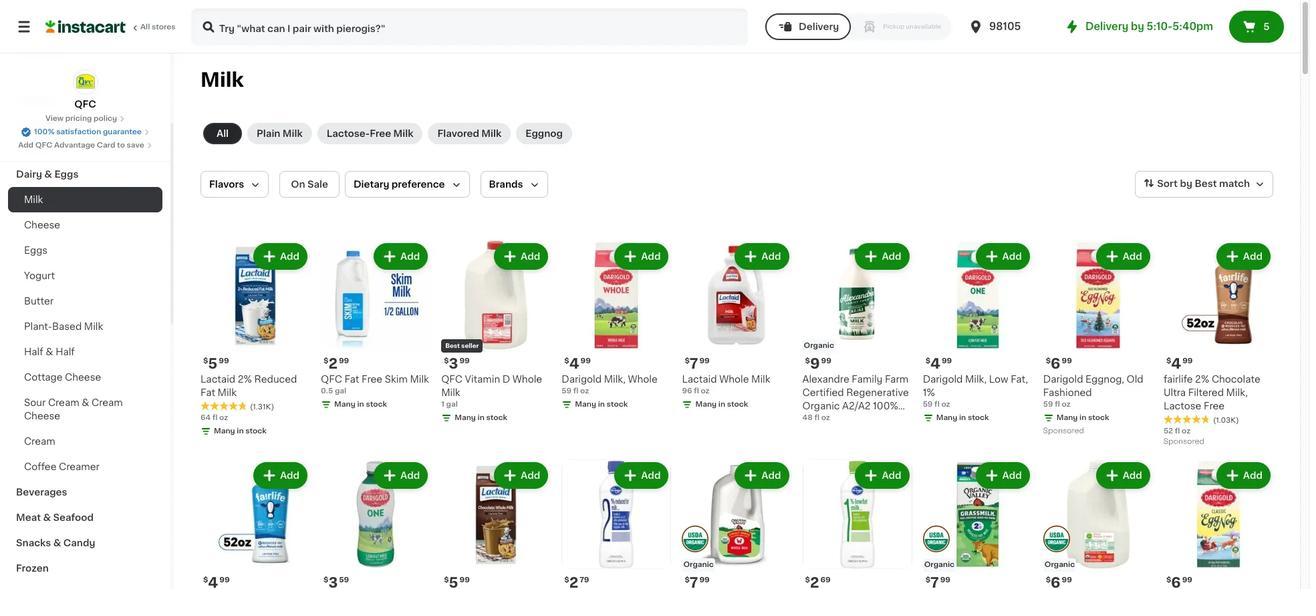 Task type: locate. For each thing, give the bounding box(es) containing it.
cheese down sour
[[24, 412, 60, 421]]

1 darigold from the left
[[562, 375, 602, 384]]

fl
[[573, 388, 579, 395], [694, 388, 699, 395], [935, 401, 940, 409], [1055, 401, 1060, 409], [212, 415, 218, 422], [815, 415, 820, 422], [1175, 428, 1180, 435]]

whole inside darigold milk, whole 59 fl oz
[[628, 375, 658, 384]]

52
[[1164, 428, 1173, 435]]

by inside 'link'
[[1131, 21, 1144, 31]]

& for half
[[46, 348, 53, 357]]

1 horizontal spatial whole
[[628, 375, 658, 384]]

1 item badge image from the left
[[923, 526, 950, 553]]

& right meat
[[43, 513, 51, 523]]

2 horizontal spatial whole
[[719, 375, 749, 384]]

3
[[449, 357, 458, 371]]

0 horizontal spatial 2%
[[238, 375, 252, 384]]

in down lactaid 2% reduced fat milk
[[237, 428, 244, 435]]

100% inside alexandre family farm certified regenerative organic a2/a2 100% grass-fed milk
[[873, 402, 898, 411]]

whole inside qfc vitamin d whole milk 1 gal
[[513, 375, 542, 384]]

1 horizontal spatial 100%
[[873, 402, 898, 411]]

lactose-free milk link
[[317, 123, 423, 144]]

& down cottage cheese link
[[82, 398, 89, 408]]

many down darigold milk, low fat, 1% 59 fl oz
[[936, 415, 958, 422]]

$ 2 99
[[324, 357, 349, 371]]

1 horizontal spatial lactaid
[[682, 375, 717, 384]]

many in stock down qfc fat free skim milk 0.5 gal
[[334, 401, 387, 409]]

1 horizontal spatial all
[[217, 129, 229, 138]]

0 vertical spatial cheese
[[24, 221, 60, 230]]

lactaid for fl
[[682, 375, 717, 384]]

cheese inside sour cream & cream cheese
[[24, 412, 60, 421]]

1 vertical spatial sponsored badge image
[[1164, 438, 1204, 446]]

5
[[1264, 22, 1270, 31], [208, 357, 217, 371]]

2 vertical spatial free
[[1204, 402, 1225, 411]]

darigold inside darigold milk, low fat, 1% 59 fl oz
[[923, 375, 963, 384]]

on sale
[[291, 180, 328, 189]]

0 vertical spatial gal
[[335, 388, 346, 395]]

best left seller at the left bottom of the page
[[445, 343, 460, 349]]

cheese link
[[8, 213, 162, 238]]

48
[[803, 415, 813, 422]]

in down darigold milk, whole 59 fl oz
[[598, 401, 605, 409]]

eggs
[[54, 170, 79, 179], [24, 246, 48, 255]]

59 inside darigold milk, whole 59 fl oz
[[562, 388, 572, 395]]

2 horizontal spatial $ 4 99
[[1166, 357, 1193, 371]]

qfc for qfc vitamin d whole milk 1 gal
[[441, 375, 463, 384]]

qfc inside qfc fat free skim milk 0.5 gal
[[321, 375, 342, 384]]

lactaid
[[201, 375, 235, 384], [682, 375, 717, 384]]

all inside "link"
[[217, 129, 229, 138]]

oz
[[580, 388, 589, 395], [701, 388, 710, 395], [942, 401, 950, 409], [1062, 401, 1071, 409], [219, 415, 228, 422], [821, 415, 830, 422], [1182, 428, 1191, 435]]

0 horizontal spatial milk,
[[604, 375, 626, 384]]

1 vertical spatial fat
[[201, 388, 215, 398]]

cheese down milk link
[[24, 221, 60, 230]]

99 inside '$ 5 99'
[[219, 358, 229, 365]]

1 horizontal spatial 2%
[[1195, 375, 1210, 384]]

0 horizontal spatial 4
[[569, 357, 579, 371]]

$ inside '$ 5 99'
[[203, 358, 208, 365]]

stock for free
[[366, 401, 387, 409]]

stock down qfc vitamin d whole milk 1 gal
[[486, 415, 507, 422]]

3 whole from the left
[[719, 375, 749, 384]]

product group
[[201, 241, 310, 440], [321, 241, 431, 413], [441, 241, 551, 427], [562, 241, 671, 413], [682, 241, 792, 413], [803, 241, 912, 425], [923, 241, 1033, 427], [1043, 241, 1153, 439], [1164, 241, 1274, 449], [201, 460, 310, 590], [321, 460, 431, 590], [441, 460, 551, 590], [562, 460, 671, 590], [682, 460, 792, 590], [803, 460, 912, 590], [923, 460, 1033, 590], [1043, 460, 1153, 590], [1164, 460, 1274, 590]]

dairy
[[16, 170, 42, 179]]

flavors
[[209, 180, 244, 189]]

1 vertical spatial gal
[[446, 401, 458, 409]]

organic for second item badge icon from the right
[[924, 562, 955, 569]]

plain milk
[[257, 129, 303, 138]]

in down darigold eggnog, old fashioned 59 fl oz
[[1080, 415, 1087, 422]]

2 4 from the left
[[931, 357, 941, 371]]

2% inside fairlife 2% chocolate ultra filtered milk, lactose free
[[1195, 375, 1210, 384]]

9
[[810, 357, 820, 371]]

gal inside qfc fat free skim milk 0.5 gal
[[335, 388, 346, 395]]

flavored
[[438, 129, 479, 138]]

2 lactaid from the left
[[682, 375, 717, 384]]

59 inside darigold milk, low fat, 1% 59 fl oz
[[923, 401, 933, 409]]

fed
[[834, 415, 849, 425]]

2 horizontal spatial milk,
[[1226, 388, 1248, 398]]

oz inside darigold milk, whole 59 fl oz
[[580, 388, 589, 395]]

4
[[569, 357, 579, 371], [931, 357, 941, 371], [1171, 357, 1181, 371]]

$ inside "$ 9 99"
[[805, 358, 810, 365]]

all for all
[[217, 129, 229, 138]]

stock down lactaid whole milk 96 fl oz
[[727, 401, 748, 409]]

99 inside $ 6 99
[[1062, 358, 1072, 365]]

organic for 2nd item badge icon from left
[[1045, 562, 1075, 569]]

1 $ 4 99 from the left
[[564, 357, 591, 371]]

1 vertical spatial all
[[217, 129, 229, 138]]

1 vertical spatial free
[[362, 375, 382, 384]]

many in stock down qfc vitamin d whole milk 1 gal
[[455, 415, 507, 422]]

1 horizontal spatial half
[[56, 348, 75, 357]]

1 horizontal spatial sponsored badge image
[[1164, 438, 1204, 446]]

1 vertical spatial best
[[445, 343, 460, 349]]

stock down darigold milk, low fat, 1% 59 fl oz
[[968, 415, 989, 422]]

2% inside lactaid 2% reduced fat milk
[[238, 375, 252, 384]]

1 horizontal spatial by
[[1180, 179, 1193, 189]]

& right dairy
[[44, 170, 52, 179]]

1 horizontal spatial 4
[[931, 357, 941, 371]]

$ 4 99 up fairlife
[[1166, 357, 1193, 371]]

butter
[[24, 297, 54, 306]]

gal right 0.5
[[335, 388, 346, 395]]

in down darigold milk, low fat, 1% 59 fl oz
[[959, 415, 966, 422]]

delivery inside 'link'
[[1086, 21, 1129, 31]]

48 fl oz
[[803, 415, 830, 422]]

7
[[690, 357, 698, 371]]

free
[[370, 129, 391, 138], [362, 375, 382, 384], [1204, 402, 1225, 411]]

sponsored badge image down 52 fl oz
[[1164, 438, 1204, 446]]

1 vertical spatial by
[[1180, 179, 1193, 189]]

fashioned
[[1043, 388, 1092, 398]]

flavored milk
[[438, 129, 502, 138]]

99 inside $ 7 99
[[700, 358, 710, 365]]

2 2% from the left
[[1195, 375, 1210, 384]]

1 2% from the left
[[238, 375, 252, 384]]

2% up filtered on the bottom right
[[1195, 375, 1210, 384]]

snacks
[[16, 539, 51, 548]]

lists link
[[8, 37, 162, 64]]

sponsored badge image for 6
[[1043, 428, 1084, 435]]

100% down view
[[34, 128, 54, 136]]

product group containing 5
[[201, 241, 310, 440]]

fl inside lactaid whole milk 96 fl oz
[[694, 388, 699, 395]]

0 horizontal spatial whole
[[513, 375, 542, 384]]

seller
[[461, 343, 479, 349]]

1 horizontal spatial milk,
[[965, 375, 987, 384]]

many down qfc vitamin d whole milk 1 gal
[[455, 415, 476, 422]]

darigold inside darigold eggnog, old fashioned 59 fl oz
[[1043, 375, 1083, 384]]

1 vertical spatial 5
[[208, 357, 217, 371]]

by inside field
[[1180, 179, 1193, 189]]

qfc inside qfc vitamin d whole milk 1 gal
[[441, 375, 463, 384]]

& left 'candy'
[[53, 539, 61, 548]]

0 horizontal spatial fat
[[201, 388, 215, 398]]

save
[[127, 142, 144, 149]]

lactaid inside lactaid whole milk 96 fl oz
[[682, 375, 717, 384]]

$ 6 99
[[1046, 357, 1072, 371]]

by for sort
[[1180, 179, 1193, 189]]

$ inside $ 2 99
[[324, 358, 329, 365]]

meat & seafood
[[16, 513, 94, 523]]

3 $ 4 99 from the left
[[1166, 357, 1193, 371]]

qfc fat free skim milk 0.5 gal
[[321, 375, 429, 395]]

item badge image
[[682, 526, 709, 553]]

qfc down the 3
[[441, 375, 463, 384]]

1 lactaid from the left
[[201, 375, 235, 384]]

stock down darigold milk, whole 59 fl oz
[[607, 401, 628, 409]]

pricing
[[65, 115, 92, 122]]

all stores
[[140, 23, 176, 31]]

product group containing 7
[[682, 241, 792, 413]]

59
[[562, 388, 572, 395], [923, 401, 933, 409], [1043, 401, 1053, 409], [339, 577, 349, 584]]

1 whole from the left
[[513, 375, 542, 384]]

0 horizontal spatial half
[[24, 348, 43, 357]]

many in stock down darigold milk, low fat, 1% 59 fl oz
[[936, 415, 989, 422]]

cream down cottage cheese link
[[92, 398, 123, 408]]

$ 3 99
[[444, 357, 470, 371]]

3 4 from the left
[[1171, 357, 1181, 371]]

& up cottage
[[46, 348, 53, 357]]

4 up darigold milk, whole 59 fl oz
[[569, 357, 579, 371]]

1 horizontal spatial eggs
[[54, 170, 79, 179]]

by left 5:10-
[[1131, 21, 1144, 31]]

0 vertical spatial 5
[[1264, 22, 1270, 31]]

0 horizontal spatial best
[[445, 343, 460, 349]]

cream up coffee
[[24, 437, 55, 447]]

0 horizontal spatial sponsored badge image
[[1043, 428, 1084, 435]]

milk, inside darigold milk, low fat, 1% 59 fl oz
[[965, 375, 987, 384]]

free down filtered on the bottom right
[[1204, 402, 1225, 411]]

0 horizontal spatial darigold
[[562, 375, 602, 384]]

qfc vitamin d whole milk 1 gal
[[441, 375, 542, 409]]

lactaid down '$ 5 99'
[[201, 375, 235, 384]]

2 horizontal spatial 4
[[1171, 357, 1181, 371]]

many down fashioned
[[1057, 415, 1078, 422]]

best left match
[[1195, 179, 1217, 189]]

all left the stores on the left
[[140, 23, 150, 31]]

2 darigold from the left
[[923, 375, 963, 384]]

best for best match
[[1195, 179, 1217, 189]]

$ 4 99 up 1% in the bottom right of the page
[[926, 357, 952, 371]]

milk, inside darigold milk, whole 59 fl oz
[[604, 375, 626, 384]]

0 horizontal spatial item badge image
[[923, 526, 950, 553]]

99
[[219, 358, 229, 365], [339, 358, 349, 365], [460, 358, 470, 365], [581, 358, 591, 365], [700, 358, 710, 365], [821, 358, 832, 365], [942, 358, 952, 365], [1062, 358, 1072, 365], [1183, 358, 1193, 365], [219, 577, 230, 584], [460, 577, 470, 584], [700, 577, 710, 584], [940, 577, 951, 584], [1062, 577, 1072, 584], [1182, 577, 1193, 584]]

ultra
[[1164, 388, 1186, 398]]

eggnog,
[[1086, 375, 1124, 384]]

lactaid down $ 7 99 on the right bottom of the page
[[682, 375, 717, 384]]

free left skim on the left bottom of page
[[362, 375, 382, 384]]

qfc up view pricing policy 'link'
[[74, 100, 96, 109]]

creamer
[[59, 463, 100, 472]]

0 horizontal spatial by
[[1131, 21, 1144, 31]]

1 vertical spatial cheese
[[65, 373, 101, 382]]

2 vertical spatial cheese
[[24, 412, 60, 421]]

organic
[[804, 342, 834, 350], [803, 402, 840, 411], [684, 562, 714, 569], [924, 562, 955, 569], [1045, 562, 1075, 569]]

snacks & candy link
[[8, 531, 162, 556]]

best for best seller
[[445, 343, 460, 349]]

gal right 1
[[446, 401, 458, 409]]

1 horizontal spatial fat
[[345, 375, 359, 384]]

1 vertical spatial eggs
[[24, 246, 48, 255]]

product group containing 6
[[1043, 241, 1153, 439]]

many down 64 fl oz
[[214, 428, 235, 435]]

cheese down half & half link
[[65, 373, 101, 382]]

farm
[[885, 375, 909, 384]]

0 horizontal spatial 5
[[208, 357, 217, 371]]

0 vertical spatial best
[[1195, 179, 1217, 189]]

4 up 1% in the bottom right of the page
[[931, 357, 941, 371]]

cottage cheese link
[[8, 365, 162, 390]]

1 vertical spatial 100%
[[873, 402, 898, 411]]

0 horizontal spatial delivery
[[799, 22, 839, 31]]

100%
[[34, 128, 54, 136], [873, 402, 898, 411]]

0 horizontal spatial gal
[[335, 388, 346, 395]]

2%
[[238, 375, 252, 384], [1195, 375, 1210, 384]]

0 vertical spatial eggs
[[54, 170, 79, 179]]

3 darigold from the left
[[1043, 375, 1083, 384]]

0 horizontal spatial eggs
[[24, 246, 48, 255]]

darigold
[[562, 375, 602, 384], [923, 375, 963, 384], [1043, 375, 1083, 384]]

lactaid for milk
[[201, 375, 235, 384]]

1 4 from the left
[[569, 357, 579, 371]]

add qfc advantage card to save
[[18, 142, 144, 149]]

cottage
[[24, 373, 63, 382]]

59 inside darigold eggnog, old fashioned 59 fl oz
[[1043, 401, 1053, 409]]

best inside best match sort by field
[[1195, 179, 1217, 189]]

many in stock
[[334, 401, 387, 409], [575, 401, 628, 409], [696, 401, 748, 409], [455, 415, 507, 422], [936, 415, 989, 422], [1057, 415, 1109, 422], [214, 428, 267, 435]]

milk, for low
[[965, 375, 987, 384]]

2 $ 4 99 from the left
[[926, 357, 952, 371]]

0 vertical spatial 100%
[[34, 128, 54, 136]]

in down qfc fat free skim milk 0.5 gal
[[357, 401, 364, 409]]

sponsored badge image down fashioned
[[1043, 428, 1084, 435]]

in for fat,
[[959, 415, 966, 422]]

all for all stores
[[140, 23, 150, 31]]

2% left reduced
[[238, 375, 252, 384]]

snacks & candy
[[16, 539, 95, 548]]

organic for item badge image
[[684, 562, 714, 569]]

darigold milk, low fat, 1% 59 fl oz
[[923, 375, 1028, 409]]

0 vertical spatial sponsored badge image
[[1043, 428, 1084, 435]]

add
[[18, 142, 33, 149], [280, 252, 300, 261], [400, 252, 420, 261], [521, 252, 540, 261], [641, 252, 661, 261], [762, 252, 781, 261], [882, 252, 902, 261], [1002, 252, 1022, 261], [1123, 252, 1142, 261], [1243, 252, 1263, 261], [280, 471, 300, 481], [400, 471, 420, 481], [521, 471, 540, 481], [641, 471, 661, 481], [762, 471, 781, 481], [882, 471, 902, 481], [1002, 471, 1022, 481], [1123, 471, 1142, 481], [1243, 471, 1263, 481]]

gal inside qfc vitamin d whole milk 1 gal
[[446, 401, 458, 409]]

1
[[441, 401, 445, 409]]

darigold inside darigold milk, whole 59 fl oz
[[562, 375, 602, 384]]

sponsored badge image
[[1043, 428, 1084, 435], [1164, 438, 1204, 446]]

0 vertical spatial fat
[[345, 375, 359, 384]]

by right sort
[[1180, 179, 1193, 189]]

$ 9 99
[[805, 357, 832, 371]]

$ 4 99 up darigold milk, whole 59 fl oz
[[564, 357, 591, 371]]

2 whole from the left
[[628, 375, 658, 384]]

thanksgiving
[[16, 119, 80, 128]]

many in stock down darigold eggnog, old fashioned 59 fl oz
[[1057, 415, 1109, 422]]

(1.03k)
[[1213, 417, 1239, 425]]

1 horizontal spatial $ 4 99
[[926, 357, 952, 371]]

best
[[1195, 179, 1217, 189], [445, 343, 460, 349]]

5 inside product group
[[208, 357, 217, 371]]

0 vertical spatial all
[[140, 23, 150, 31]]

many in stock for whole
[[455, 415, 507, 422]]

on sale button
[[280, 171, 340, 198]]

0 horizontal spatial lactaid
[[201, 375, 235, 384]]

free up dietary
[[370, 129, 391, 138]]

many in stock for 96
[[696, 401, 748, 409]]

d
[[503, 375, 510, 384]]

fat down $ 2 99
[[345, 375, 359, 384]]

stock for d
[[486, 415, 507, 422]]

delivery inside button
[[799, 22, 839, 31]]

delivery
[[1086, 21, 1129, 31], [799, 22, 839, 31]]

guarantee
[[103, 128, 142, 136]]

2 horizontal spatial darigold
[[1043, 375, 1083, 384]]

milk inside lactaid 2% reduced fat milk
[[218, 388, 237, 398]]

regenerative
[[846, 388, 909, 398]]

delivery by 5:10-5:40pm link
[[1064, 19, 1213, 35]]

lactaid inside lactaid 2% reduced fat milk
[[201, 375, 235, 384]]

many in stock down lactaid whole milk 96 fl oz
[[696, 401, 748, 409]]

1 horizontal spatial 5
[[1264, 22, 1270, 31]]

stock down qfc fat free skim milk 0.5 gal
[[366, 401, 387, 409]]

in for 96
[[719, 401, 725, 409]]

0 vertical spatial by
[[1131, 21, 1144, 31]]

delivery by 5:10-5:40pm
[[1086, 21, 1213, 31]]

fat inside lactaid 2% reduced fat milk
[[201, 388, 215, 398]]

stock down darigold eggnog, old fashioned 59 fl oz
[[1088, 415, 1109, 422]]

meat & seafood link
[[8, 505, 162, 531]]

1 horizontal spatial best
[[1195, 179, 1217, 189]]

qfc up 0.5
[[321, 375, 342, 384]]

many in stock down darigold milk, whole 59 fl oz
[[575, 401, 628, 409]]

fat inside qfc fat free skim milk 0.5 gal
[[345, 375, 359, 384]]

many down lactaid whole milk 96 fl oz
[[696, 401, 717, 409]]

$ inside $ 6 99
[[1046, 358, 1051, 365]]

in for 59
[[598, 401, 605, 409]]

1 horizontal spatial darigold
[[923, 375, 963, 384]]

many in stock for skim
[[334, 401, 387, 409]]

filtered
[[1188, 388, 1224, 398]]

qfc down thanksgiving
[[35, 142, 52, 149]]

free inside fairlife 2% chocolate ultra filtered milk, lactose free
[[1204, 402, 1225, 411]]

milk inside qfc fat free skim milk 0.5 gal
[[410, 375, 429, 384]]

many down darigold milk, whole 59 fl oz
[[575, 401, 596, 409]]

instacart logo image
[[45, 19, 126, 35]]

0.5
[[321, 388, 333, 395]]

0 horizontal spatial all
[[140, 23, 150, 31]]

qfc for qfc fat free skim milk 0.5 gal
[[321, 375, 342, 384]]

many down qfc fat free skim milk 0.5 gal
[[334, 401, 356, 409]]

0 horizontal spatial $ 4 99
[[564, 357, 591, 371]]

half down plant-
[[24, 348, 43, 357]]

0 horizontal spatial 100%
[[34, 128, 54, 136]]

& inside 'link'
[[44, 170, 52, 179]]

100% down regenerative
[[873, 402, 898, 411]]

in down qfc vitamin d whole milk 1 gal
[[478, 415, 485, 422]]

in
[[357, 401, 364, 409], [598, 401, 605, 409], [719, 401, 725, 409], [478, 415, 485, 422], [959, 415, 966, 422], [1080, 415, 1087, 422], [237, 428, 244, 435]]

eggs up yogurt
[[24, 246, 48, 255]]

eggs down advantage
[[54, 170, 79, 179]]

1 horizontal spatial gal
[[446, 401, 458, 409]]

oz inside lactaid whole milk 96 fl oz
[[701, 388, 710, 395]]

5 inside 5 button
[[1264, 22, 1270, 31]]

None search field
[[191, 8, 748, 45]]

64
[[201, 415, 211, 422]]

product group containing 2
[[321, 241, 431, 413]]

1 horizontal spatial delivery
[[1086, 21, 1129, 31]]

1 horizontal spatial item badge image
[[1043, 526, 1070, 553]]

item badge image
[[923, 526, 950, 553], [1043, 526, 1070, 553]]

1%
[[923, 388, 935, 398]]

coffee
[[24, 463, 56, 472]]

stock for whole
[[607, 401, 628, 409]]

in down lactaid whole milk 96 fl oz
[[719, 401, 725, 409]]

5:10-
[[1147, 21, 1173, 31]]

4 up fairlife
[[1171, 357, 1181, 371]]

& for eggs
[[44, 170, 52, 179]]

all left plain
[[217, 129, 229, 138]]

vitamin
[[465, 375, 500, 384]]

half down plant-based milk
[[56, 348, 75, 357]]

eggnog link
[[516, 123, 572, 144]]

100% inside button
[[34, 128, 54, 136]]

fat up 64
[[201, 388, 215, 398]]

brands
[[489, 180, 523, 189]]



Task type: vqa. For each thing, say whether or not it's contained in the screenshot.


Task type: describe. For each thing, give the bounding box(es) containing it.
stock for old
[[1088, 415, 1109, 422]]

darigold for 59
[[1043, 375, 1083, 384]]

organic inside alexandre family farm certified regenerative organic a2/a2 100% grass-fed milk
[[803, 402, 840, 411]]

beverages link
[[8, 480, 162, 505]]

oz inside darigold milk, low fat, 1% 59 fl oz
[[942, 401, 950, 409]]

2
[[329, 357, 338, 371]]

99 inside $ 3 99
[[460, 358, 470, 365]]

in for skim
[[357, 401, 364, 409]]

on
[[291, 180, 305, 189]]

coffee creamer
[[24, 463, 100, 472]]

recipes
[[16, 94, 55, 103]]

lactose
[[1164, 402, 1202, 411]]

eggs inside dairy & eggs 'link'
[[54, 170, 79, 179]]

based
[[52, 322, 82, 332]]

many in stock for 59
[[575, 401, 628, 409]]

milk inside qfc vitamin d whole milk 1 gal
[[441, 388, 460, 398]]

dietary
[[354, 180, 389, 189]]

flavors button
[[201, 171, 269, 198]]

fl inside darigold milk, whole 59 fl oz
[[573, 388, 579, 395]]

gal for 3
[[446, 401, 458, 409]]

6
[[1051, 357, 1061, 371]]

alexandre family farm certified regenerative organic a2/a2 100% grass-fed milk
[[803, 375, 909, 425]]

gal for 2
[[335, 388, 346, 395]]

to
[[117, 142, 125, 149]]

best seller
[[445, 343, 479, 349]]

fl inside darigold milk, low fat, 1% 59 fl oz
[[935, 401, 940, 409]]

fairlife 2% chocolate ultra filtered milk, lactose free
[[1164, 375, 1261, 411]]

qfc link
[[73, 70, 98, 111]]

brands button
[[480, 171, 548, 198]]

cream down the cottage cheese
[[48, 398, 79, 408]]

by for delivery
[[1131, 21, 1144, 31]]

fl inside darigold eggnog, old fashioned 59 fl oz
[[1055, 401, 1060, 409]]

half & half
[[24, 348, 75, 357]]

oz inside darigold eggnog, old fashioned 59 fl oz
[[1062, 401, 1071, 409]]

a2/a2
[[842, 402, 871, 411]]

milk link
[[8, 187, 162, 213]]

2 item badge image from the left
[[1043, 526, 1070, 553]]

certified
[[803, 388, 844, 398]]

delivery button
[[766, 13, 851, 40]]

produce link
[[8, 136, 162, 162]]

satisfaction
[[56, 128, 101, 136]]

many in stock for fat,
[[936, 415, 989, 422]]

lactaid 2% reduced fat milk
[[201, 375, 297, 398]]

many for lactaid whole milk
[[696, 401, 717, 409]]

plant-based milk link
[[8, 314, 162, 340]]

fat,
[[1011, 375, 1028, 384]]

$ 4 99 for fairlife 2% chocolate ultra filtered milk, lactose free
[[1166, 357, 1193, 371]]

view pricing policy
[[45, 115, 117, 122]]

policy
[[94, 115, 117, 122]]

dairy & eggs link
[[8, 162, 162, 187]]

$ 4 99 for darigold milk, low fat, 1%
[[926, 357, 952, 371]]

sale
[[307, 180, 328, 189]]

5:40pm
[[1173, 21, 1213, 31]]

qfc for qfc
[[74, 100, 96, 109]]

skim
[[385, 375, 408, 384]]

qfc logo image
[[73, 70, 98, 95]]

4 for darigold milk, low fat, 1%
[[931, 357, 941, 371]]

low
[[989, 375, 1009, 384]]

milk inside lactaid whole milk 96 fl oz
[[751, 375, 770, 384]]

fairlife
[[1164, 375, 1193, 384]]

product group containing 3
[[441, 241, 551, 427]]

many for darigold milk, whole
[[575, 401, 596, 409]]

2 half from the left
[[56, 348, 75, 357]]

plain
[[257, 129, 280, 138]]

stores
[[152, 23, 176, 31]]

4 for fairlife 2% chocolate ultra filtered milk, lactose free
[[1171, 357, 1181, 371]]

& for candy
[[53, 539, 61, 548]]

stock for low
[[968, 415, 989, 422]]

0 vertical spatial free
[[370, 129, 391, 138]]

alexandre
[[803, 375, 850, 384]]

2% for 4
[[1195, 375, 1210, 384]]

many in stock down 64 fl oz
[[214, 428, 267, 435]]

match
[[1219, 179, 1250, 189]]

many for darigold milk, low fat, 1%
[[936, 415, 958, 422]]

frozen
[[16, 564, 49, 574]]

many for qfc fat free skim milk
[[334, 401, 356, 409]]

98105
[[989, 21, 1021, 31]]

service type group
[[766, 13, 952, 40]]

preference
[[392, 180, 445, 189]]

many in stock for fashioned
[[1057, 415, 1109, 422]]

many for qfc vitamin d whole milk
[[455, 415, 476, 422]]

whole inside lactaid whole milk 96 fl oz
[[719, 375, 749, 384]]

cottage cheese
[[24, 373, 101, 382]]

add qfc advantage card to save link
[[18, 140, 152, 151]]

98105 button
[[968, 8, 1048, 45]]

produce
[[16, 144, 57, 154]]

99 inside $ 2 99
[[339, 358, 349, 365]]

darigold for fl
[[562, 375, 602, 384]]

Search field
[[193, 9, 747, 44]]

sort by
[[1157, 179, 1193, 189]]

lactaid whole milk 96 fl oz
[[682, 375, 770, 395]]

plain milk link
[[247, 123, 312, 144]]

sour cream & cream cheese link
[[8, 390, 162, 429]]

delivery for delivery
[[799, 22, 839, 31]]

eggs inside eggs link
[[24, 246, 48, 255]]

& for seafood
[[43, 513, 51, 523]]

sort
[[1157, 179, 1178, 189]]

69
[[821, 577, 831, 584]]

79
[[580, 577, 589, 584]]

lactose-
[[327, 129, 370, 138]]

plant-based milk
[[24, 322, 103, 332]]

1 half from the left
[[24, 348, 43, 357]]

$ inside $ 7 99
[[685, 358, 690, 365]]

& inside sour cream & cream cheese
[[82, 398, 89, 408]]

4 for darigold milk, whole
[[569, 357, 579, 371]]

seafood
[[53, 513, 94, 523]]

100% satisfaction guarantee button
[[21, 124, 150, 138]]

milk, for whole
[[604, 375, 626, 384]]

product group containing 9
[[803, 241, 912, 425]]

view pricing policy link
[[45, 114, 125, 124]]

dietary preference button
[[345, 171, 470, 198]]

delivery for delivery by 5:10-5:40pm
[[1086, 21, 1129, 31]]

in for fashioned
[[1080, 415, 1087, 422]]

sour cream & cream cheese
[[24, 398, 123, 421]]

2% for 5
[[238, 375, 252, 384]]

Best match Sort by field
[[1135, 171, 1274, 198]]

family
[[852, 375, 883, 384]]

$ 7 99
[[685, 357, 710, 371]]

darigold milk, whole 59 fl oz
[[562, 375, 658, 395]]

milk, inside fairlife 2% chocolate ultra filtered milk, lactose free
[[1226, 388, 1248, 398]]

stock down the (1.31k)
[[246, 428, 267, 435]]

yogurt link
[[8, 263, 162, 289]]

$ 4 99 for darigold milk, whole
[[564, 357, 591, 371]]

cheese inside the 'cheese' link
[[24, 221, 60, 230]]

milk inside alexandre family farm certified regenerative organic a2/a2 100% grass-fed milk
[[852, 415, 871, 425]]

stock for milk
[[727, 401, 748, 409]]

sour
[[24, 398, 46, 408]]

cheese inside cottage cheese link
[[65, 373, 101, 382]]

coffee creamer link
[[8, 455, 162, 480]]

lists
[[37, 46, 60, 55]]

99 inside "$ 9 99"
[[821, 358, 832, 365]]

in for whole
[[478, 415, 485, 422]]

darigold eggnog, old fashioned 59 fl oz
[[1043, 375, 1144, 409]]

chocolate
[[1212, 375, 1261, 384]]

sponsored badge image for 4
[[1164, 438, 1204, 446]]

advantage
[[54, 142, 95, 149]]

many for darigold eggnog, old fashioned
[[1057, 415, 1078, 422]]

free inside qfc fat free skim milk 0.5 gal
[[362, 375, 382, 384]]

butter link
[[8, 289, 162, 314]]

yogurt
[[24, 271, 55, 281]]

old
[[1127, 375, 1144, 384]]

darigold for 1%
[[923, 375, 963, 384]]

$ inside $ 3 99
[[444, 358, 449, 365]]



